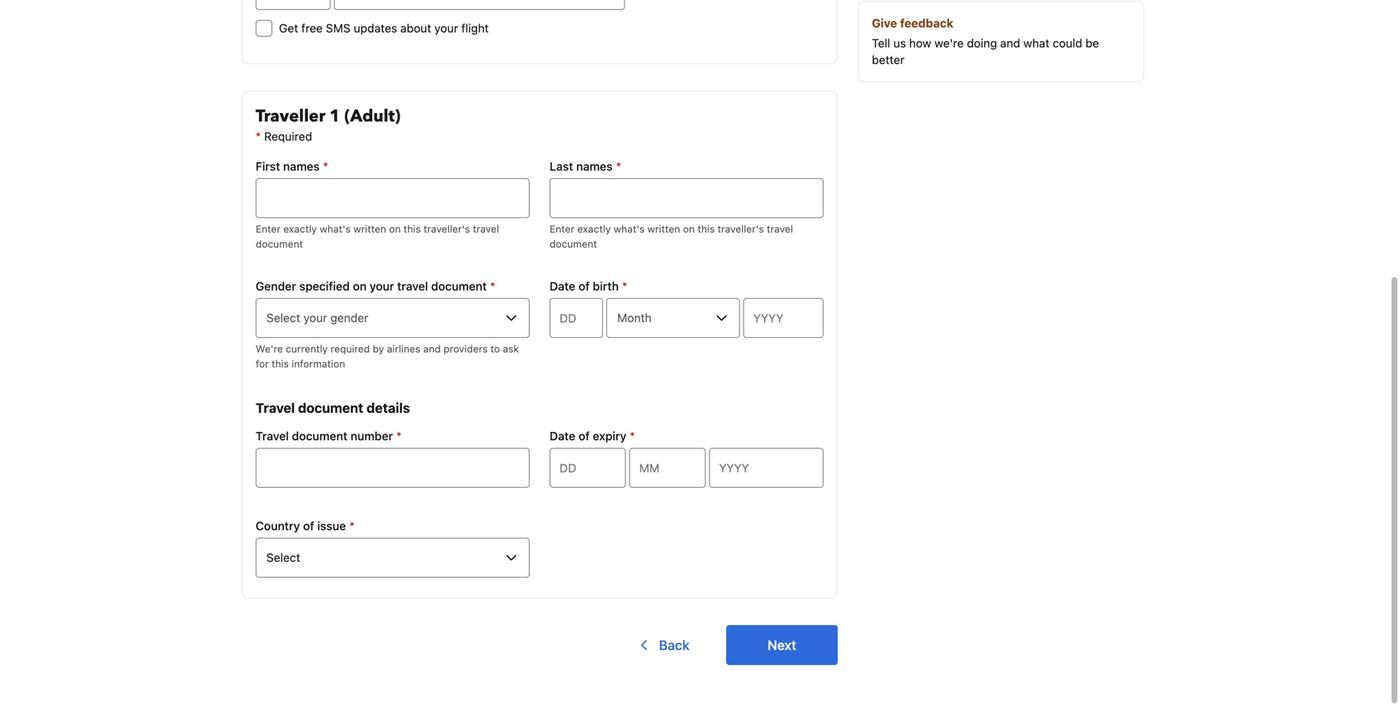Task type: describe. For each thing, give the bounding box(es) containing it.
enter for last
[[550, 223, 575, 235]]

this for first names *
[[404, 223, 421, 235]]

providers
[[444, 343, 488, 355]]

we're
[[256, 343, 283, 355]]

traveller's for first names *
[[424, 223, 470, 235]]

(adult)
[[345, 105, 401, 128]]

enter for first
[[256, 223, 281, 235]]

travel for first names *
[[473, 223, 499, 235]]

enter exactly what's written on this traveller's travel document alert for last names *
[[550, 222, 824, 252]]

1 horizontal spatial your
[[435, 21, 458, 35]]

sms
[[326, 21, 351, 35]]

country of issue *
[[256, 519, 355, 533]]

* down the traveller 1 (adult) required
[[323, 160, 328, 173]]

exactly for first names
[[283, 223, 317, 235]]

travel for travel document details
[[256, 400, 295, 416]]

date for date of expiry *
[[550, 429, 576, 443]]

names for last names
[[576, 160, 613, 173]]

document down 'travel document details'
[[292, 429, 348, 443]]

next
[[768, 638, 797, 654]]

MM number field
[[630, 448, 706, 488]]

free
[[301, 21, 323, 35]]

Enter your birth year, using four digits telephone field
[[744, 298, 824, 338]]

enter exactly what's written on this traveller's travel document for last names *
[[550, 223, 793, 250]]

by
[[373, 343, 384, 355]]

us
[[894, 36, 906, 50]]

get free sms updates about your flight
[[279, 21, 489, 35]]

next button
[[726, 626, 838, 666]]

feedback
[[900, 16, 954, 30]]

travel for last names *
[[767, 223, 793, 235]]

* right number
[[396, 429, 402, 443]]

for
[[256, 358, 269, 370]]

document up the travel document number *
[[298, 400, 364, 416]]

* up 'to'
[[490, 280, 496, 293]]

we're
[[935, 36, 964, 50]]

ask
[[503, 343, 519, 355]]

tell
[[872, 36, 891, 50]]

date of expiry *
[[550, 429, 635, 443]]

give feedback tell us how we're doing and what could be better
[[872, 16, 1100, 67]]

0 horizontal spatial on
[[353, 280, 367, 293]]

document up date of birth * on the left top
[[550, 238, 597, 250]]

gender specified on your travel document *
[[256, 280, 496, 293]]

how
[[910, 36, 932, 50]]

number
[[351, 429, 393, 443]]

travel for travel document number *
[[256, 429, 289, 443]]

written for first names *
[[354, 223, 386, 235]]

doing
[[967, 36, 998, 50]]

back button
[[626, 626, 700, 666]]

updates
[[354, 21, 397, 35]]

we're currently required by airlines and providers to ask for this information alert
[[256, 342, 530, 372]]

get
[[279, 21, 298, 35]]

first
[[256, 160, 280, 173]]

enter exactly what's written on this traveller's travel document alert for first names *
[[256, 222, 530, 252]]

of for issue
[[303, 519, 314, 533]]

Enter your day of birth, using two digits telephone field
[[550, 298, 603, 338]]

about
[[401, 21, 431, 35]]

* right 'birth'
[[622, 280, 628, 293]]

birth
[[593, 280, 619, 293]]

information
[[292, 358, 345, 370]]

required
[[264, 130, 312, 143]]

specified
[[299, 280, 350, 293]]

names for first names
[[283, 160, 320, 173]]

of for birth
[[579, 280, 590, 293]]

what's for first names *
[[320, 223, 351, 235]]

document up providers
[[431, 280, 487, 293]]

could
[[1053, 36, 1083, 50]]



Task type: vqa. For each thing, say whether or not it's contained in the screenshot.
third row from the top
no



Task type: locate. For each thing, give the bounding box(es) containing it.
exactly
[[283, 223, 317, 235], [578, 223, 611, 235]]

names right last at the top left of page
[[576, 160, 613, 173]]

1 enter exactly what's written on this traveller's travel document from the left
[[256, 223, 499, 250]]

1 horizontal spatial what's
[[614, 223, 645, 235]]

first names *
[[256, 160, 328, 173]]

0 vertical spatial your
[[435, 21, 458, 35]]

2 horizontal spatial this
[[698, 223, 715, 235]]

1 traveller's from the left
[[424, 223, 470, 235]]

to
[[491, 343, 500, 355]]

traveller's
[[424, 223, 470, 235], [718, 223, 764, 235]]

required
[[331, 343, 370, 355]]

of left expiry on the left bottom
[[579, 429, 590, 443]]

0 horizontal spatial traveller's
[[424, 223, 470, 235]]

last
[[550, 160, 573, 173]]

0 horizontal spatial your
[[370, 280, 394, 293]]

what's up 'birth'
[[614, 223, 645, 235]]

1 enter exactly what's written on this traveller's travel document alert from the left
[[256, 222, 530, 252]]

and inside give feedback tell us how we're doing and what could be better
[[1001, 36, 1021, 50]]

0 horizontal spatial and
[[423, 343, 441, 355]]

of left the issue
[[303, 519, 314, 533]]

enter up the gender
[[256, 223, 281, 235]]

traveller
[[256, 105, 326, 128]]

on for first names *
[[389, 223, 401, 235]]

1 vertical spatial date
[[550, 429, 576, 443]]

0 vertical spatial of
[[579, 280, 590, 293]]

what's for last names *
[[614, 223, 645, 235]]

exactly up date of birth * on the left top
[[578, 223, 611, 235]]

2 what's from the left
[[614, 223, 645, 235]]

of
[[579, 280, 590, 293], [579, 429, 590, 443], [303, 519, 314, 533]]

2 enter exactly what's written on this traveller's travel document alert from the left
[[550, 222, 824, 252]]

2 written from the left
[[648, 223, 680, 235]]

your right the specified
[[370, 280, 394, 293]]

1 horizontal spatial this
[[404, 223, 421, 235]]

date for date of birth *
[[550, 280, 576, 293]]

enter exactly what's written on this traveller's travel document up the gender specified on your travel document *
[[256, 223, 499, 250]]

2 vertical spatial of
[[303, 519, 314, 533]]

exactly for last names
[[578, 223, 611, 235]]

back
[[659, 638, 690, 654]]

1 date from the top
[[550, 280, 576, 293]]

what's up the specified
[[320, 223, 351, 235]]

what's
[[320, 223, 351, 235], [614, 223, 645, 235]]

date up 'enter your day of birth, using two digits' telephone field
[[550, 280, 576, 293]]

1 vertical spatial your
[[370, 280, 394, 293]]

0 horizontal spatial travel
[[397, 280, 428, 293]]

your left 'flight'
[[435, 21, 458, 35]]

travel document number *
[[256, 429, 402, 443]]

1 vertical spatial and
[[423, 343, 441, 355]]

date of birth *
[[550, 280, 628, 293]]

enter exactly what's written on this traveller's travel document up 'birth'
[[550, 223, 793, 250]]

enter down last at the top left of page
[[550, 223, 575, 235]]

DD number field
[[550, 448, 626, 488]]

0 horizontal spatial names
[[283, 160, 320, 173]]

1 horizontal spatial enter exactly what's written on this traveller's travel document alert
[[550, 222, 824, 252]]

and left what
[[1001, 36, 1021, 50]]

0 horizontal spatial enter
[[256, 223, 281, 235]]

currently
[[286, 343, 328, 355]]

date up dd number field
[[550, 429, 576, 443]]

2 enter from the left
[[550, 223, 575, 235]]

names
[[283, 160, 320, 173], [576, 160, 613, 173]]

we're currently required by airlines and providers to ask for this information
[[256, 343, 519, 370]]

1 horizontal spatial written
[[648, 223, 680, 235]]

0 vertical spatial date
[[550, 280, 576, 293]]

be
[[1086, 36, 1100, 50]]

YYYY number field
[[709, 448, 824, 488]]

and right airlines
[[423, 343, 441, 355]]

travel
[[256, 400, 295, 416], [256, 429, 289, 443]]

details
[[367, 400, 410, 416]]

0 horizontal spatial exactly
[[283, 223, 317, 235]]

travel down for at bottom
[[256, 400, 295, 416]]

gender
[[256, 280, 296, 293]]

names down 'required'
[[283, 160, 320, 173]]

1 vertical spatial travel
[[256, 429, 289, 443]]

1 names from the left
[[283, 160, 320, 173]]

enter exactly what's written on this traveller's travel document for first names *
[[256, 223, 499, 250]]

0 horizontal spatial enter exactly what's written on this traveller's travel document
[[256, 223, 499, 250]]

1 horizontal spatial enter exactly what's written on this traveller's travel document
[[550, 223, 793, 250]]

travel
[[473, 223, 499, 235], [767, 223, 793, 235], [397, 280, 428, 293]]

2 horizontal spatial travel
[[767, 223, 793, 235]]

date
[[550, 280, 576, 293], [550, 429, 576, 443]]

give
[[872, 16, 898, 30]]

* right the issue
[[349, 519, 355, 533]]

airlines
[[387, 343, 421, 355]]

written for last names *
[[648, 223, 680, 235]]

1 horizontal spatial and
[[1001, 36, 1021, 50]]

and inside we're currently required by airlines and providers to ask for this information
[[423, 343, 441, 355]]

2 exactly from the left
[[578, 223, 611, 235]]

exactly up the gender
[[283, 223, 317, 235]]

country
[[256, 519, 300, 533]]

1 enter from the left
[[256, 223, 281, 235]]

issue
[[317, 519, 346, 533]]

your
[[435, 21, 458, 35], [370, 280, 394, 293]]

2 traveller's from the left
[[718, 223, 764, 235]]

traveller's for last names *
[[718, 223, 764, 235]]

1
[[330, 105, 340, 128]]

None field
[[256, 178, 530, 218], [550, 178, 824, 218], [256, 448, 530, 488], [256, 178, 530, 218], [550, 178, 824, 218], [256, 448, 530, 488]]

what
[[1024, 36, 1050, 50]]

1 exactly from the left
[[283, 223, 317, 235]]

and
[[1001, 36, 1021, 50], [423, 343, 441, 355]]

enter
[[256, 223, 281, 235], [550, 223, 575, 235]]

on for last names *
[[683, 223, 695, 235]]

traveller 1 (adult) required
[[256, 105, 401, 143]]

document up the gender
[[256, 238, 303, 250]]

better
[[872, 53, 905, 67]]

1 what's from the left
[[320, 223, 351, 235]]

* right expiry on the left bottom
[[630, 429, 635, 443]]

1 vertical spatial of
[[579, 429, 590, 443]]

2 date from the top
[[550, 429, 576, 443]]

document
[[256, 238, 303, 250], [550, 238, 597, 250], [431, 280, 487, 293], [298, 400, 364, 416], [292, 429, 348, 443]]

on
[[389, 223, 401, 235], [683, 223, 695, 235], [353, 280, 367, 293]]

enter exactly what's written on this traveller's travel document alert
[[256, 222, 530, 252], [550, 222, 824, 252]]

this inside we're currently required by airlines and providers to ask for this information
[[272, 358, 289, 370]]

0 vertical spatial travel
[[256, 400, 295, 416]]

enter exactly what's written on this traveller's travel document
[[256, 223, 499, 250], [550, 223, 793, 250]]

written
[[354, 223, 386, 235], [648, 223, 680, 235]]

0 horizontal spatial enter exactly what's written on this traveller's travel document alert
[[256, 222, 530, 252]]

2 horizontal spatial on
[[683, 223, 695, 235]]

this
[[404, 223, 421, 235], [698, 223, 715, 235], [272, 358, 289, 370]]

this for last names *
[[698, 223, 715, 235]]

*
[[323, 160, 328, 173], [616, 160, 622, 173], [490, 280, 496, 293], [622, 280, 628, 293], [396, 429, 402, 443], [630, 429, 635, 443], [349, 519, 355, 533]]

1 horizontal spatial traveller's
[[718, 223, 764, 235]]

flight
[[461, 21, 489, 35]]

2 travel from the top
[[256, 429, 289, 443]]

1 horizontal spatial names
[[576, 160, 613, 173]]

last names *
[[550, 160, 622, 173]]

of for expiry
[[579, 429, 590, 443]]

travel document details
[[256, 400, 410, 416]]

2 names from the left
[[576, 160, 613, 173]]

0 horizontal spatial this
[[272, 358, 289, 370]]

1 travel from the top
[[256, 400, 295, 416]]

* right last at the top left of page
[[616, 160, 622, 173]]

1 written from the left
[[354, 223, 386, 235]]

2 enter exactly what's written on this traveller's travel document from the left
[[550, 223, 793, 250]]

of left 'birth'
[[579, 280, 590, 293]]

1 horizontal spatial travel
[[473, 223, 499, 235]]

1 horizontal spatial enter
[[550, 223, 575, 235]]

1 horizontal spatial on
[[389, 223, 401, 235]]

0 vertical spatial and
[[1001, 36, 1021, 50]]

expiry
[[593, 429, 627, 443]]

travel down 'travel document details'
[[256, 429, 289, 443]]

0 horizontal spatial written
[[354, 223, 386, 235]]

0 horizontal spatial what's
[[320, 223, 351, 235]]

1 horizontal spatial exactly
[[578, 223, 611, 235]]



